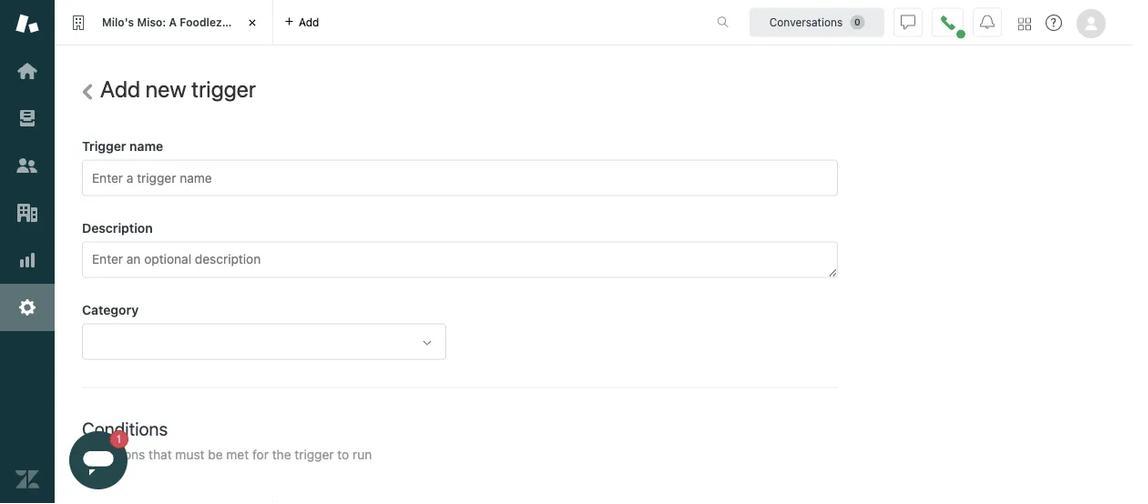Task type: vqa. For each thing, say whether or not it's contained in the screenshot.
'hide composer' image
no



Task type: describe. For each thing, give the bounding box(es) containing it.
organizations image
[[15, 201, 39, 225]]

subsidiary
[[225, 16, 282, 29]]

milo's miso: a foodlez subsidiary
[[102, 16, 282, 29]]

close image
[[243, 14, 262, 32]]

zendesk products image
[[1019, 18, 1032, 31]]

main element
[[0, 0, 55, 504]]

views image
[[15, 107, 39, 130]]

notifications image
[[981, 15, 995, 30]]

zendesk image
[[15, 468, 39, 492]]



Task type: locate. For each thing, give the bounding box(es) containing it.
add
[[299, 16, 319, 29]]

foodlez
[[180, 16, 222, 29]]

conversations button
[[750, 8, 885, 37]]

admin image
[[15, 296, 39, 320]]

tabs tab list
[[55, 0, 698, 46]]

milo's
[[102, 16, 134, 29]]

reporting image
[[15, 249, 39, 272]]

button displays agent's chat status as invisible. image
[[901, 15, 916, 30]]

conversations
[[770, 16, 843, 29]]

add button
[[273, 0, 330, 45]]

zendesk support image
[[15, 12, 39, 36]]

a
[[169, 16, 177, 29]]

customers image
[[15, 154, 39, 178]]

miso:
[[137, 16, 166, 29]]

milo's miso: a foodlez subsidiary tab
[[55, 0, 282, 46]]

get started image
[[15, 59, 39, 83]]

get help image
[[1046, 15, 1063, 31]]



